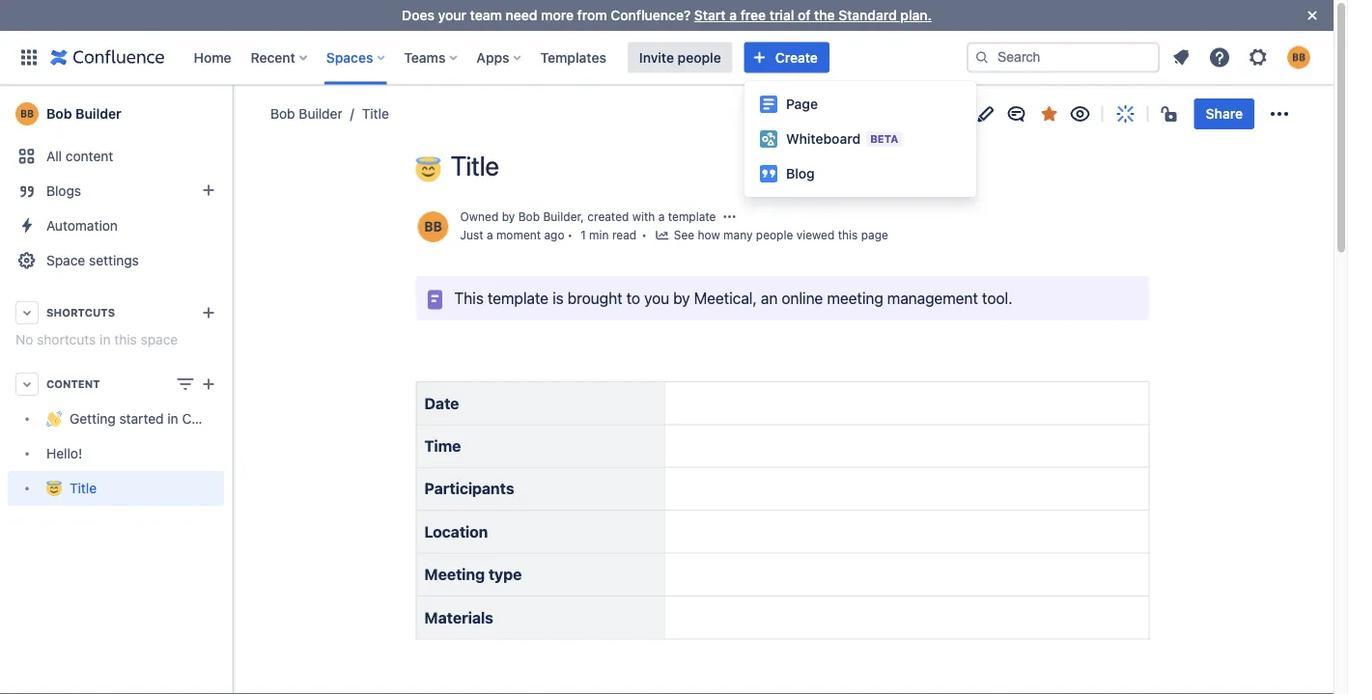 Task type: describe. For each thing, give the bounding box(es) containing it.
space settings
[[46, 253, 139, 268]]

see how many people viewed this page button
[[654, 227, 888, 246]]

1 horizontal spatial a
[[658, 210, 665, 223]]

create content image
[[197, 373, 220, 396]]

Search field
[[967, 42, 1160, 73]]

owned
[[460, 210, 499, 223]]

does your team need more from confluence? start a free trial of the standard plan.
[[402, 7, 932, 23]]

manage page ownership image
[[722, 209, 737, 224]]

1 min read
[[581, 228, 636, 242]]

of
[[798, 7, 811, 23]]

start watching image
[[1069, 102, 1092, 126]]

spaces
[[326, 49, 373, 65]]

create
[[775, 49, 818, 65]]

apps
[[476, 49, 509, 65]]

you
[[644, 289, 669, 307]]

whiteboard
[[786, 131, 860, 147]]

home
[[194, 49, 231, 65]]

automation link
[[8, 209, 224, 243]]

shortcuts button
[[8, 295, 224, 330]]

1 vertical spatial by
[[673, 289, 690, 307]]

an
[[761, 289, 778, 307]]

this template is brought to you by meetical, an online meeting management tool.
[[454, 289, 1012, 307]]

no shortcuts in this space
[[15, 332, 178, 348]]

global element
[[12, 30, 967, 84]]

bob builder image
[[418, 211, 449, 242]]

1 horizontal spatial template
[[668, 210, 716, 223]]

automation
[[46, 218, 118, 234]]

shortcuts
[[37, 332, 96, 348]]

location
[[424, 523, 488, 541]]

1 horizontal spatial builder
[[299, 106, 342, 122]]

space element
[[0, 85, 253, 694]]

create button
[[744, 42, 829, 73]]

all
[[46, 148, 62, 164]]

invite
[[639, 49, 674, 65]]

settings
[[89, 253, 139, 268]]

1 horizontal spatial people
[[756, 228, 793, 242]]

start
[[694, 7, 726, 23]]

recent button
[[245, 42, 315, 73]]

is
[[552, 289, 564, 307]]

settings icon image
[[1247, 46, 1270, 69]]

blog link
[[744, 156, 976, 191]]

many
[[723, 228, 753, 242]]

confluence
[[182, 411, 253, 427]]

no restrictions image
[[1159, 102, 1183, 126]]

content
[[66, 148, 113, 164]]

meeting
[[827, 289, 883, 307]]

meetical,
[[694, 289, 757, 307]]

share button
[[1194, 98, 1254, 129]]

content
[[46, 378, 100, 391]]

unstar image
[[1038, 102, 1061, 126]]

see how many people viewed this page
[[674, 228, 888, 242]]

2 bob builder from the left
[[270, 106, 342, 122]]

the
[[814, 7, 835, 23]]

meeting
[[424, 565, 485, 584]]

collapse sidebar image
[[211, 95, 253, 133]]

getting started in confluence
[[70, 411, 253, 427]]

0 vertical spatial title link
[[342, 104, 389, 124]]

blogs link
[[8, 174, 224, 209]]

this
[[454, 289, 484, 307]]

in for shortcuts
[[100, 332, 111, 348]]

page
[[786, 96, 818, 112]]

from
[[577, 7, 607, 23]]

2 vertical spatial a
[[487, 228, 493, 242]]

type
[[488, 565, 522, 584]]

participants
[[424, 480, 514, 498]]

tree inside space element
[[8, 402, 253, 506]]

share
[[1206, 106, 1243, 122]]

:innocent: image
[[416, 157, 441, 182]]

space settings link
[[8, 243, 224, 278]]

spaces button
[[320, 42, 392, 73]]

owned by bob builder , created with a template
[[460, 210, 716, 223]]

min
[[589, 228, 609, 242]]

plan.
[[900, 7, 932, 23]]

ago
[[544, 228, 564, 242]]

all content link
[[8, 139, 224, 174]]

whiteboard beta
[[786, 131, 898, 147]]

created
[[587, 210, 629, 223]]

1 horizontal spatial bob
[[270, 106, 295, 122]]

space
[[141, 332, 178, 348]]

create a blog image
[[197, 179, 220, 202]]

just
[[460, 228, 483, 242]]

just a moment ago
[[460, 228, 564, 242]]

how
[[698, 228, 720, 242]]

need
[[506, 7, 537, 23]]

builder inside space element
[[75, 106, 122, 122]]

no
[[15, 332, 33, 348]]

getting started in confluence link
[[8, 402, 253, 436]]

hello!
[[46, 446, 82, 462]]

read
[[612, 228, 636, 242]]

shortcuts
[[46, 307, 115, 319]]

your
[[438, 7, 466, 23]]



Task type: vqa. For each thing, say whether or not it's contained in the screenshot.
Edit
no



Task type: locate. For each thing, give the bounding box(es) containing it.
1 horizontal spatial bob builder
[[270, 106, 342, 122]]

1
[[581, 228, 586, 242]]

appswitcher icon image
[[17, 46, 41, 69]]

a right with
[[658, 210, 665, 223]]

bob right collapse sidebar image
[[270, 106, 295, 122]]

bob up moment
[[518, 210, 540, 223]]

0 horizontal spatial title link
[[8, 471, 224, 506]]

bob inside space element
[[46, 106, 72, 122]]

with a template button
[[632, 208, 716, 225]]

0 horizontal spatial template
[[488, 289, 548, 307]]

meeting type
[[424, 565, 522, 584]]

page link
[[744, 87, 976, 122]]

blogs
[[46, 183, 81, 199]]

edit this page image
[[974, 102, 997, 126]]

0 horizontal spatial this
[[114, 332, 137, 348]]

see
[[674, 228, 694, 242]]

content button
[[8, 367, 224, 402]]

0 horizontal spatial bob
[[46, 106, 72, 122]]

bob builder link down recent dropdown button on the top of page
[[270, 104, 342, 124]]

tree containing getting started in confluence
[[8, 402, 253, 506]]

2 horizontal spatial title
[[450, 150, 499, 182]]

template
[[668, 210, 716, 223], [488, 289, 548, 307]]

0 vertical spatial a
[[729, 7, 737, 23]]

confluence?
[[611, 7, 691, 23]]

2 vertical spatial title
[[70, 480, 97, 496]]

banner containing home
[[0, 30, 1334, 85]]

time
[[424, 437, 461, 455]]

tool.
[[982, 289, 1012, 307]]

title down hello!
[[70, 480, 97, 496]]

this inside see how many people viewed this page button
[[838, 228, 858, 242]]

bob builder down recent dropdown button on the top of page
[[270, 106, 342, 122]]

bob builder link
[[8, 95, 224, 133], [270, 104, 342, 124], [518, 210, 581, 223]]

title right :innocent: icon
[[450, 150, 499, 182]]

templates
[[540, 49, 606, 65]]

help icon image
[[1208, 46, 1231, 69]]

0 horizontal spatial title
[[70, 480, 97, 496]]

1 horizontal spatial this
[[838, 228, 858, 242]]

confluence image
[[50, 46, 165, 69], [50, 46, 165, 69]]

in down shortcuts "dropdown button" in the top of the page
[[100, 332, 111, 348]]

close image
[[1301, 4, 1324, 27]]

a left free
[[729, 7, 737, 23]]

this down shortcuts "dropdown button" in the top of the page
[[114, 332, 137, 348]]

templates link
[[535, 42, 612, 73]]

0 vertical spatial template
[[668, 210, 716, 223]]

2 horizontal spatial bob builder link
[[518, 210, 581, 223]]

1 vertical spatial title
[[450, 150, 499, 182]]

1 horizontal spatial in
[[167, 411, 178, 427]]

builder up "ago"
[[543, 210, 581, 223]]

0 vertical spatial people
[[678, 49, 721, 65]]

group containing page
[[744, 81, 976, 197]]

with
[[632, 210, 655, 223]]

beta
[[870, 133, 898, 145]]

change view image
[[174, 373, 197, 396]]

0 horizontal spatial people
[[678, 49, 721, 65]]

1 bob builder from the left
[[46, 106, 122, 122]]

hello! link
[[8, 436, 224, 471]]

in for started
[[167, 411, 178, 427]]

0 vertical spatial in
[[100, 332, 111, 348]]

invite people button
[[628, 42, 733, 73]]

date
[[424, 394, 459, 412]]

teams
[[404, 49, 446, 65]]

free
[[740, 7, 766, 23]]

people right the many
[[756, 228, 793, 242]]

this inside space element
[[114, 332, 137, 348]]

by
[[502, 210, 515, 223], [673, 289, 690, 307]]

builder down the "spaces"
[[299, 106, 342, 122]]

standard
[[838, 7, 897, 23]]

by up just a moment ago
[[502, 210, 515, 223]]

0 vertical spatial by
[[502, 210, 515, 223]]

group
[[744, 81, 976, 197]]

title link down spaces popup button
[[342, 104, 389, 124]]

bob builder inside space element
[[46, 106, 122, 122]]

title link
[[342, 104, 389, 124], [8, 471, 224, 506]]

1 vertical spatial template
[[488, 289, 548, 307]]

title link down hello!
[[8, 471, 224, 506]]

bob
[[46, 106, 72, 122], [270, 106, 295, 122], [518, 210, 540, 223]]

people inside global element
[[678, 49, 721, 65]]

brought
[[568, 289, 622, 307]]

0 horizontal spatial a
[[487, 228, 493, 242]]

apps button
[[471, 42, 529, 73]]

moment
[[496, 228, 541, 242]]

1 horizontal spatial title link
[[342, 104, 389, 124]]

bob builder link up all content link at top
[[8, 95, 224, 133]]

team
[[470, 7, 502, 23]]

1 horizontal spatial by
[[673, 289, 690, 307]]

tree
[[8, 402, 253, 506]]

quick summary image
[[1114, 102, 1137, 126]]

search image
[[974, 50, 990, 65]]

home link
[[188, 42, 237, 73]]

trial
[[769, 7, 794, 23]]

people right invite
[[678, 49, 721, 65]]

2 horizontal spatial a
[[729, 7, 737, 23]]

title
[[362, 106, 389, 122], [450, 150, 499, 182], [70, 480, 97, 496]]

this left the page
[[838, 228, 858, 242]]

to
[[626, 289, 640, 307]]

viewed
[[796, 228, 835, 242]]

1 vertical spatial in
[[167, 411, 178, 427]]

title down spaces popup button
[[362, 106, 389, 122]]

a
[[729, 7, 737, 23], [658, 210, 665, 223], [487, 228, 493, 242]]

notification icon image
[[1169, 46, 1193, 69]]

online
[[782, 289, 823, 307]]

this
[[838, 228, 858, 242], [114, 332, 137, 348]]

bob up all
[[46, 106, 72, 122]]

0 horizontal spatial bob builder link
[[8, 95, 224, 133]]

:innocent: image
[[416, 157, 441, 182]]

builder up the content
[[75, 106, 122, 122]]

more actions image
[[1268, 102, 1291, 126]]

0 vertical spatial this
[[838, 228, 858, 242]]

page
[[861, 228, 888, 242]]

blog
[[786, 166, 815, 182]]

1 vertical spatial people
[[756, 228, 793, 242]]

by right the you
[[673, 289, 690, 307]]

recent
[[251, 49, 295, 65]]

title inside tree
[[70, 480, 97, 496]]

1 horizontal spatial bob builder link
[[270, 104, 342, 124]]

0 horizontal spatial by
[[502, 210, 515, 223]]

add shortcut image
[[197, 301, 220, 324]]

panel note image
[[423, 288, 447, 311]]

does
[[402, 7, 434, 23]]

0 horizontal spatial in
[[100, 332, 111, 348]]

0 vertical spatial title
[[362, 106, 389, 122]]

teams button
[[398, 42, 465, 73]]

0 horizontal spatial bob builder
[[46, 106, 122, 122]]

more
[[541, 7, 574, 23]]

template left is
[[488, 289, 548, 307]]

in right started
[[167, 411, 178, 427]]

bob builder up all content
[[46, 106, 122, 122]]

management
[[887, 289, 978, 307]]

your profile and preferences image
[[1287, 46, 1310, 69]]

2 horizontal spatial builder
[[543, 210, 581, 223]]

1 vertical spatial title link
[[8, 471, 224, 506]]

template up see
[[668, 210, 716, 223]]

1 horizontal spatial title
[[362, 106, 389, 122]]

banner
[[0, 30, 1334, 85]]

materials
[[424, 608, 493, 627]]

started
[[119, 411, 164, 427]]

,
[[581, 210, 584, 223]]

invite people
[[639, 49, 721, 65]]

bob builder link up "ago"
[[518, 210, 581, 223]]

2 horizontal spatial bob
[[518, 210, 540, 223]]

space
[[46, 253, 85, 268]]

1 vertical spatial a
[[658, 210, 665, 223]]

getting
[[70, 411, 116, 427]]

0 horizontal spatial builder
[[75, 106, 122, 122]]

a right just
[[487, 228, 493, 242]]

in
[[100, 332, 111, 348], [167, 411, 178, 427]]

1 vertical spatial this
[[114, 332, 137, 348]]

all content
[[46, 148, 113, 164]]

start a free trial of the standard plan. link
[[694, 7, 932, 23]]



